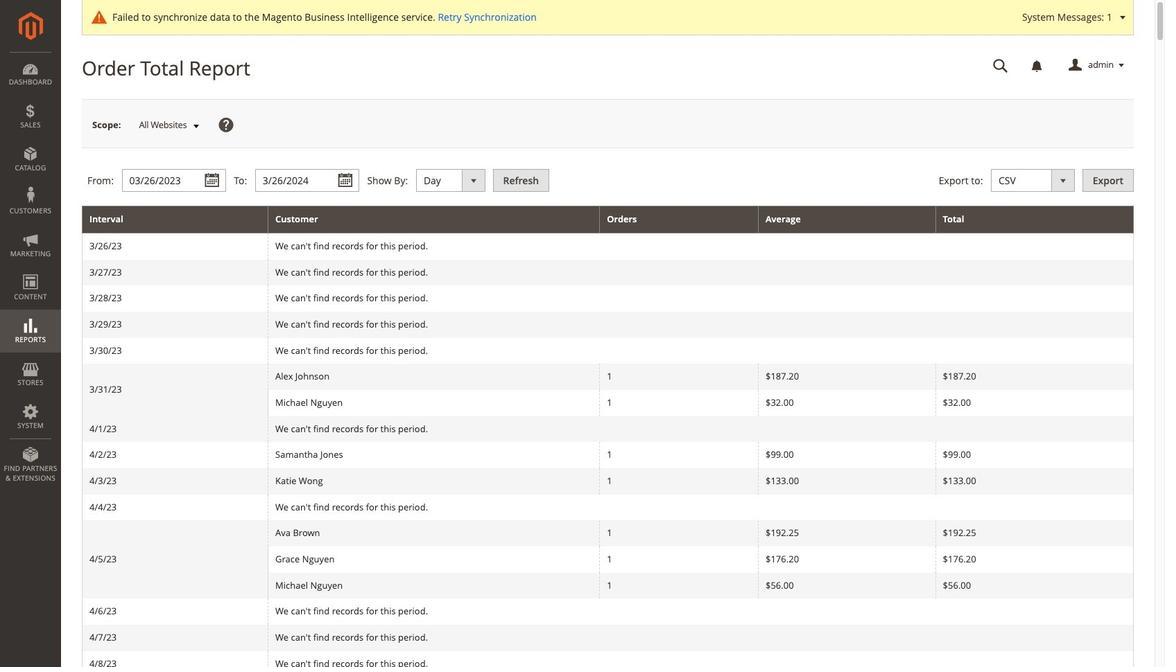 Task type: describe. For each thing, give the bounding box(es) containing it.
magento admin panel image
[[18, 12, 43, 40]]



Task type: vqa. For each thing, say whether or not it's contained in the screenshot.
text field
yes



Task type: locate. For each thing, give the bounding box(es) containing it.
menu bar
[[0, 52, 61, 491]]

None text field
[[984, 53, 1018, 78], [122, 169, 226, 192], [255, 169, 359, 192], [984, 53, 1018, 78], [122, 169, 226, 192], [255, 169, 359, 192]]



